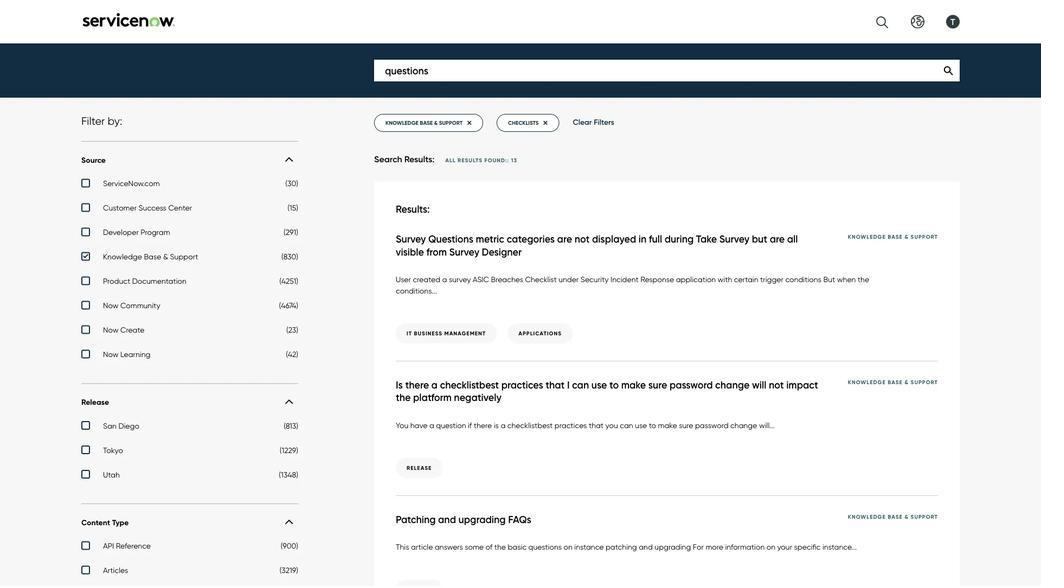 Task type: describe. For each thing, give the bounding box(es) containing it.
you
[[396, 421, 409, 430]]

under
[[559, 275, 579, 284]]

2 are from the left
[[770, 233, 785, 245]]

management
[[445, 330, 486, 337]]

now for now community
[[103, 301, 119, 310]]

servicenow.com
[[103, 179, 160, 188]]

1 horizontal spatial to
[[649, 421, 657, 430]]

password inside is there a checklistbest practices that i can use to make sure password change will not impact the platform negatively
[[670, 379, 713, 391]]

results
[[458, 157, 483, 164]]

1 vertical spatial sure
[[680, 421, 694, 430]]

i
[[568, 379, 570, 391]]

applications
[[519, 330, 562, 337]]

product documentation
[[103, 277, 187, 286]]

can inside is there a checklistbest practices that i can use to make sure password change will not impact the platform negatively
[[573, 379, 589, 391]]

customer
[[103, 203, 137, 212]]

community
[[120, 301, 160, 310]]

program
[[141, 228, 170, 237]]

breaches
[[491, 275, 524, 284]]

base for is there a checklistbest practices that i can use to make sure password change will not impact the platform negatively
[[889, 379, 904, 386]]

to inside is there a checklistbest practices that i can use to make sure password change will not impact the platform negatively
[[610, 379, 619, 391]]

now community
[[103, 301, 160, 310]]

1 vertical spatial checklistbest
[[508, 421, 553, 430]]

reference
[[116, 541, 151, 551]]

a for survey
[[443, 275, 447, 284]]

make inside is there a checklistbest practices that i can use to make sure password change will not impact the platform negatively
[[622, 379, 647, 391]]

categories
[[507, 233, 555, 245]]

impact
[[787, 379, 819, 391]]

security
[[581, 275, 609, 284]]

response
[[641, 275, 675, 284]]

utah
[[103, 470, 120, 479]]

full
[[649, 233, 663, 245]]

knowledge base & support for patching and upgrading faqs
[[849, 513, 939, 520]]

type
[[112, 518, 129, 527]]

api reference
[[103, 541, 151, 551]]

faqs
[[509, 513, 532, 526]]

of
[[486, 542, 493, 552]]

now learning
[[103, 350, 151, 359]]

practices inside is there a checklistbest practices that i can use to make sure password change will not impact the platform negatively
[[502, 379, 544, 391]]

question
[[437, 421, 466, 430]]

api
[[103, 541, 114, 551]]

it business management
[[407, 330, 486, 337]]

support for is there a checklistbest practices that i can use to make sure password change will not impact the platform negatively
[[912, 379, 939, 386]]

will
[[753, 379, 767, 391]]

you
[[606, 421, 619, 430]]

1 vertical spatial can
[[620, 421, 634, 430]]

all
[[446, 157, 456, 164]]

1 horizontal spatial practices
[[555, 421, 587, 430]]

knowledge base & support
[[386, 119, 463, 126]]

metric
[[476, 233, 505, 245]]

asic
[[473, 275, 490, 284]]

release for knowledge base & support
[[407, 465, 432, 472]]

(813)
[[284, 421, 298, 430]]

knowledge base & support for survey questions metric categories are not displayed in full during take survey but are all visible from survey designer
[[849, 233, 939, 240]]

patching and upgrading faqs
[[396, 513, 532, 526]]

is
[[396, 379, 403, 391]]

by:
[[108, 115, 122, 128]]

survey questions metric categories are not displayed in full during take survey but are all visible from survey designer
[[396, 233, 799, 258]]

1 horizontal spatial that
[[589, 421, 604, 430]]

0 vertical spatial results:
[[405, 154, 435, 165]]

knowledge for survey questions metric categories are not displayed in full during take survey but are all visible from survey designer
[[849, 233, 887, 240]]

knowledge for patching and upgrading faqs
[[849, 513, 887, 520]]

the inside is there a checklistbest practices that i can use to make sure password change will not impact the platform negatively
[[396, 392, 411, 404]]

trigger
[[761, 275, 784, 284]]

source
[[81, 155, 106, 165]]

filters
[[594, 117, 615, 127]]

articles
[[103, 566, 128, 575]]

article
[[411, 542, 433, 552]]

answers
[[435, 542, 463, 552]]

13
[[512, 157, 518, 164]]

all results found: : 13
[[446, 157, 518, 164]]

(291)
[[284, 228, 298, 237]]

have
[[411, 421, 428, 430]]

1 horizontal spatial and
[[639, 542, 653, 552]]

support for survey questions metric categories are not displayed in full during take survey but are all visible from survey designer
[[912, 233, 939, 240]]

a for checklistbest
[[432, 379, 438, 391]]

knowledge base & support for is there a checklistbest practices that i can use to make sure password change will not impact the platform negatively
[[849, 379, 939, 386]]

found:
[[485, 157, 508, 164]]

center
[[168, 203, 192, 212]]

(4251)
[[280, 277, 298, 286]]

questions
[[529, 542, 562, 552]]

support for patching and upgrading faqs
[[912, 513, 939, 520]]

in
[[639, 233, 647, 245]]

for
[[693, 542, 704, 552]]

2 horizontal spatial survey
[[720, 233, 750, 245]]

that inside is there a checklistbest practices that i can use to make sure password change will not impact the platform negatively
[[546, 379, 565, 391]]

clear filters button
[[573, 117, 615, 127]]

checklist
[[526, 275, 557, 284]]

product
[[103, 277, 130, 286]]

visible
[[396, 246, 424, 258]]

patching
[[606, 542, 638, 552]]

survey questions metric categories are not displayed in full during take survey but are all visible from survey designer link
[[396, 233, 849, 258]]

(830)
[[282, 252, 298, 261]]

sure inside is there a checklistbest practices that i can use to make sure password change will not impact the platform negatively
[[649, 379, 668, 391]]

knowledge for is there a checklistbest practices that i can use to make sure password change will not impact the platform negatively
[[849, 379, 887, 386]]



Task type: locate. For each thing, give the bounding box(es) containing it.
(42)
[[286, 350, 298, 359]]

not left displayed
[[575, 233, 590, 245]]

patching and upgrading faqs link
[[396, 513, 553, 526]]

are right categories
[[558, 233, 573, 245]]

a right is
[[501, 421, 506, 430]]

conditions
[[786, 275, 822, 284]]

now create
[[103, 325, 145, 335]]

designer
[[482, 246, 522, 258]]

is there a checklistbest practices that i can use to make sure password change will not impact the platform negatively
[[396, 379, 819, 404]]

filter by:
[[81, 115, 122, 128]]

survey left but
[[720, 233, 750, 245]]

1 vertical spatial and
[[639, 542, 653, 552]]

0 horizontal spatial the
[[396, 392, 411, 404]]

conditions...
[[396, 286, 437, 295]]

1 horizontal spatial make
[[659, 421, 678, 430]]

documentation
[[132, 277, 187, 286]]

with
[[718, 275, 733, 284]]

1 horizontal spatial checklistbest
[[508, 421, 553, 430]]

knowledge base & support
[[849, 233, 939, 240], [103, 252, 198, 261], [849, 379, 939, 386], [849, 513, 939, 520]]

1 horizontal spatial sure
[[680, 421, 694, 430]]

create
[[120, 325, 145, 335]]

practices left i
[[502, 379, 544, 391]]

survey down questions
[[450, 246, 480, 258]]

specific
[[795, 542, 821, 552]]

release down have
[[407, 465, 432, 472]]

clear
[[573, 117, 592, 127]]

during
[[665, 233, 694, 245]]

instance...
[[823, 542, 858, 552]]

the right of
[[495, 542, 506, 552]]

there inside is there a checklistbest practices that i can use to make sure password change will not impact the platform negatively
[[406, 379, 429, 391]]

(15)
[[288, 203, 298, 212]]

2 vertical spatial now
[[103, 350, 119, 359]]

change
[[716, 379, 750, 391], [731, 421, 758, 430]]

1 vertical spatial make
[[659, 421, 678, 430]]

use
[[592, 379, 608, 391], [636, 421, 648, 430]]

1 are from the left
[[558, 233, 573, 245]]

0 horizontal spatial not
[[575, 233, 590, 245]]

learning
[[120, 350, 151, 359]]

0 vertical spatial the
[[858, 275, 870, 284]]

questions
[[429, 233, 474, 245]]

more
[[706, 542, 724, 552]]

to right "you"
[[649, 421, 657, 430]]

None checkbox
[[81, 228, 298, 240], [81, 325, 298, 337], [81, 350, 298, 362], [81, 566, 298, 578], [81, 228, 298, 240], [81, 325, 298, 337], [81, 350, 298, 362], [81, 566, 298, 578]]

now down product
[[103, 301, 119, 310]]

base for survey questions metric categories are not displayed in full during take survey but are all visible from survey designer
[[889, 233, 904, 240]]

but
[[753, 233, 768, 245]]

1 horizontal spatial there
[[474, 421, 492, 430]]

patching
[[396, 513, 436, 526]]

change left will...
[[731, 421, 758, 430]]

0 vertical spatial password
[[670, 379, 713, 391]]

1 horizontal spatial the
[[495, 542, 506, 552]]

1 vertical spatial use
[[636, 421, 648, 430]]

it
[[407, 330, 412, 337]]

& for patching and upgrading faqs
[[905, 513, 910, 520]]

0 vertical spatial not
[[575, 233, 590, 245]]

are
[[558, 233, 573, 245], [770, 233, 785, 245]]

& for survey questions metric categories are not displayed in full during take survey but are all visible from survey designer
[[905, 233, 910, 240]]

the down is
[[396, 392, 411, 404]]

search results:
[[374, 154, 435, 165]]

not right 'will'
[[770, 379, 785, 391]]

0 vertical spatial there
[[406, 379, 429, 391]]

1 vertical spatial results:
[[396, 203, 430, 215]]

success
[[139, 203, 167, 212]]

there right if
[[474, 421, 492, 430]]

basic
[[508, 542, 527, 552]]

1 vertical spatial change
[[731, 421, 758, 430]]

a inside is there a checklistbest practices that i can use to make sure password change will not impact the platform negatively
[[432, 379, 438, 391]]

on left instance
[[564, 542, 573, 552]]

None checkbox
[[81, 179, 298, 191], [81, 203, 298, 215], [81, 252, 298, 264], [81, 277, 298, 288], [81, 301, 298, 313], [81, 421, 298, 433], [81, 446, 298, 457], [81, 470, 298, 482], [81, 541, 298, 553], [81, 179, 298, 191], [81, 203, 298, 215], [81, 252, 298, 264], [81, 277, 298, 288], [81, 301, 298, 313], [81, 421, 298, 433], [81, 446, 298, 457], [81, 470, 298, 482], [81, 541, 298, 553]]

1 vertical spatial password
[[696, 421, 729, 430]]

1 vertical spatial there
[[474, 421, 492, 430]]

base for patching and upgrading faqs
[[889, 513, 904, 520]]

application
[[677, 275, 716, 284]]

1 horizontal spatial upgrading
[[655, 542, 692, 552]]

change left 'will'
[[716, 379, 750, 391]]

now for now learning
[[103, 350, 119, 359]]

0 horizontal spatial release
[[81, 398, 109, 407]]

1 vertical spatial the
[[396, 392, 411, 404]]

1 horizontal spatial can
[[620, 421, 634, 430]]

0 horizontal spatial to
[[610, 379, 619, 391]]

:
[[508, 157, 510, 164]]

checklistbest inside is there a checklistbest practices that i can use to make sure password change will not impact the platform negatively
[[440, 379, 499, 391]]

0 vertical spatial release
[[81, 398, 109, 407]]

(1348)
[[279, 470, 298, 479]]

results: up "visible"
[[396, 203, 430, 215]]

a inside user created a survey asic breaches checklist under security incident response application with certain trigger conditions but when the conditions...
[[443, 275, 447, 284]]

now left learning
[[103, 350, 119, 359]]

1 now from the top
[[103, 301, 119, 310]]

0 horizontal spatial sure
[[649, 379, 668, 391]]

use right i
[[592, 379, 608, 391]]

0 horizontal spatial upgrading
[[459, 513, 506, 526]]

0 horizontal spatial can
[[573, 379, 589, 391]]

when
[[838, 275, 857, 284]]

the right when
[[858, 275, 870, 284]]

change inside is there a checklistbest practices that i can use to make sure password change will not impact the platform negatively
[[716, 379, 750, 391]]

use right "you"
[[636, 421, 648, 430]]

(23)
[[287, 325, 298, 335]]

1 vertical spatial practices
[[555, 421, 587, 430]]

from
[[427, 246, 447, 258]]

developer
[[103, 228, 139, 237]]

now left create
[[103, 325, 119, 335]]

0 vertical spatial use
[[592, 379, 608, 391]]

certain
[[735, 275, 759, 284]]

there
[[406, 379, 429, 391], [474, 421, 492, 430]]

diego
[[119, 421, 139, 430]]

0 horizontal spatial on
[[564, 542, 573, 552]]

not inside is there a checklistbest practices that i can use to make sure password change will not impact the platform negatively
[[770, 379, 785, 391]]

0 vertical spatial can
[[573, 379, 589, 391]]

on left 'your'
[[767, 542, 776, 552]]

a
[[443, 275, 447, 284], [432, 379, 438, 391], [430, 421, 435, 430], [501, 421, 506, 430]]

is
[[494, 421, 499, 430]]

knowledge
[[849, 233, 887, 240], [103, 252, 142, 261], [849, 379, 887, 386], [849, 513, 887, 520]]

if
[[468, 421, 472, 430]]

(900)
[[281, 541, 298, 551]]

0 horizontal spatial practices
[[502, 379, 544, 391]]

0 horizontal spatial that
[[546, 379, 565, 391]]

2 horizontal spatial the
[[858, 275, 870, 284]]

1 horizontal spatial on
[[767, 542, 776, 552]]

0 vertical spatial and
[[439, 513, 456, 526]]

sure
[[649, 379, 668, 391], [680, 421, 694, 430]]

1 horizontal spatial are
[[770, 233, 785, 245]]

2 vertical spatial the
[[495, 542, 506, 552]]

content
[[81, 518, 110, 527]]

&
[[434, 119, 438, 126], [905, 233, 910, 240], [163, 252, 168, 261], [905, 379, 910, 386], [905, 513, 910, 520]]

2 now from the top
[[103, 325, 119, 335]]

Search across ServiceNow text field
[[374, 60, 961, 81]]

and up the answers in the bottom of the page
[[439, 513, 456, 526]]

your
[[778, 542, 793, 552]]

1 vertical spatial now
[[103, 325, 119, 335]]

now for now create
[[103, 325, 119, 335]]

1 vertical spatial that
[[589, 421, 604, 430]]

2 on from the left
[[767, 542, 776, 552]]

can
[[573, 379, 589, 391], [620, 421, 634, 430]]

not inside survey questions metric categories are not displayed in full during take survey but are all visible from survey designer
[[575, 233, 590, 245]]

some
[[465, 542, 484, 552]]

0 horizontal spatial make
[[622, 379, 647, 391]]

support
[[439, 119, 463, 126]]

0 horizontal spatial and
[[439, 513, 456, 526]]

password
[[670, 379, 713, 391], [696, 421, 729, 430]]

0 vertical spatial sure
[[649, 379, 668, 391]]

a for question
[[430, 421, 435, 430]]

can right "you"
[[620, 421, 634, 430]]

(30)
[[286, 179, 298, 188]]

(1229)
[[280, 446, 298, 455]]

a up platform
[[432, 379, 438, 391]]

use inside is there a checklistbest practices that i can use to make sure password change will not impact the platform negatively
[[592, 379, 608, 391]]

3 now from the top
[[103, 350, 119, 359]]

can right i
[[573, 379, 589, 391]]

this article answers some of the basic questions on instance patching and upgrading for more information on your specific instance...
[[396, 542, 858, 552]]

upgrading left for
[[655, 542, 692, 552]]

are left all
[[770, 233, 785, 245]]

incident
[[611, 275, 639, 284]]

0 vertical spatial checklistbest
[[440, 379, 499, 391]]

base
[[889, 233, 904, 240], [144, 252, 161, 261], [889, 379, 904, 386], [889, 513, 904, 520]]

the inside user created a survey asic breaches checklist under security incident response application with certain trigger conditions but when the conditions...
[[858, 275, 870, 284]]

is there a checklistbest practices that i can use to make sure password change will not impact the platform negatively link
[[396, 379, 849, 404]]

0 vertical spatial to
[[610, 379, 619, 391]]

1 on from the left
[[564, 542, 573, 552]]

created
[[413, 275, 441, 284]]

0 vertical spatial upgrading
[[459, 513, 506, 526]]

that left i
[[546, 379, 565, 391]]

survey up "visible"
[[396, 233, 426, 245]]

upgrading
[[459, 513, 506, 526], [655, 542, 692, 552]]

you have a question if there is a checklistbest practices that you can use to make sure password change will...
[[396, 421, 776, 430]]

0 horizontal spatial are
[[558, 233, 573, 245]]

filter
[[81, 115, 105, 128]]

user created a survey asic breaches checklist under security incident response application with certain trigger conditions but when the conditions...
[[396, 275, 870, 295]]

a right have
[[430, 421, 435, 430]]

& for is there a checklistbest practices that i can use to make sure password change will not impact the platform negatively
[[905, 379, 910, 386]]

1 horizontal spatial release
[[407, 465, 432, 472]]

there right is
[[406, 379, 429, 391]]

1 horizontal spatial use
[[636, 421, 648, 430]]

1 vertical spatial to
[[649, 421, 657, 430]]

0 horizontal spatial there
[[406, 379, 429, 391]]

1 horizontal spatial survey
[[450, 246, 480, 258]]

make
[[622, 379, 647, 391], [659, 421, 678, 430]]

that left "you"
[[589, 421, 604, 430]]

checklists
[[509, 119, 539, 126]]

0 horizontal spatial survey
[[396, 233, 426, 245]]

checklistbest right is
[[508, 421, 553, 430]]

to up "you"
[[610, 379, 619, 391]]

on
[[564, 542, 573, 552], [767, 542, 776, 552]]

0 horizontal spatial use
[[592, 379, 608, 391]]

0 vertical spatial now
[[103, 301, 119, 310]]

and right the patching
[[639, 542, 653, 552]]

0 horizontal spatial checklistbest
[[440, 379, 499, 391]]

1 vertical spatial upgrading
[[655, 542, 692, 552]]

results: left all
[[405, 154, 435, 165]]

practices down i
[[555, 421, 587, 430]]

servicenow image
[[81, 13, 176, 27]]

(4674)
[[279, 301, 298, 310]]

survey
[[396, 233, 426, 245], [720, 233, 750, 245], [450, 246, 480, 258]]

checklistbest up negatively
[[440, 379, 499, 391]]

upgrading up of
[[459, 513, 506, 526]]

release up san
[[81, 398, 109, 407]]

0 vertical spatial make
[[622, 379, 647, 391]]

san diego
[[103, 421, 139, 430]]

0 vertical spatial practices
[[502, 379, 544, 391]]

release for source
[[81, 398, 109, 407]]

1 vertical spatial not
[[770, 379, 785, 391]]

but
[[824, 275, 836, 284]]

instance
[[575, 542, 604, 552]]

this
[[396, 542, 410, 552]]

1 horizontal spatial not
[[770, 379, 785, 391]]

base
[[420, 119, 433, 126]]

0 vertical spatial change
[[716, 379, 750, 391]]

a left "survey"
[[443, 275, 447, 284]]

take
[[697, 233, 718, 245]]

clear filters
[[573, 117, 615, 127]]

0 vertical spatial that
[[546, 379, 565, 391]]

san
[[103, 421, 117, 430]]

release
[[81, 398, 109, 407], [407, 465, 432, 472]]

1 vertical spatial release
[[407, 465, 432, 472]]



Task type: vqa. For each thing, say whether or not it's contained in the screenshot.
the Are you outsourcing any work?
no



